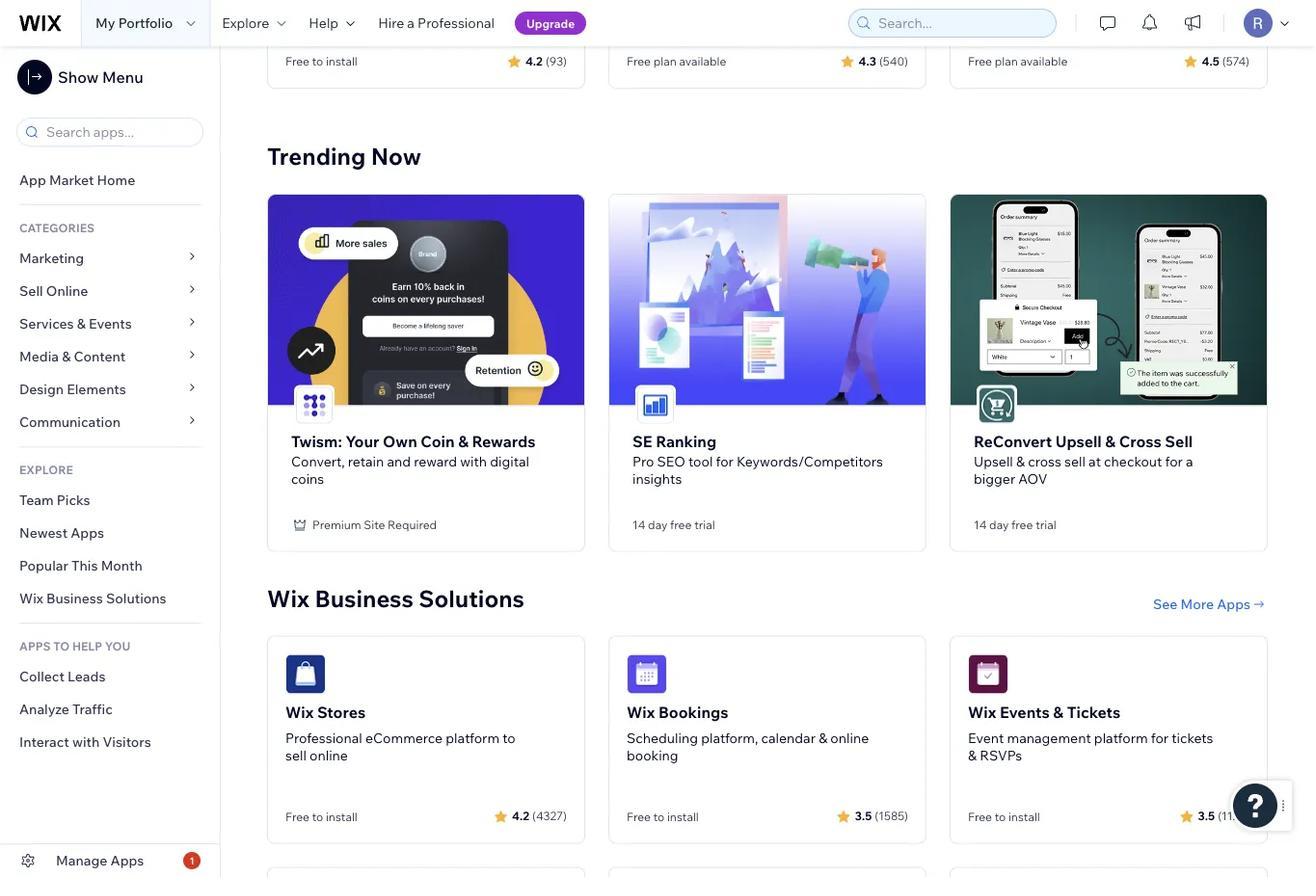 Task type: vqa. For each thing, say whether or not it's contained in the screenshot.


Task type: describe. For each thing, give the bounding box(es) containing it.
day for reconvert
[[990, 518, 1010, 532]]

free plan available for 4.5 (574)
[[969, 54, 1068, 69]]

market
[[49, 172, 94, 189]]

free for se
[[671, 518, 692, 532]]

1 vertical spatial upsell
[[974, 453, 1014, 470]]

communication link
[[0, 406, 220, 439]]

app market home link
[[0, 164, 220, 197]]

manage apps
[[56, 853, 144, 870]]

calendar
[[762, 730, 816, 747]]

convert,
[[291, 453, 345, 470]]

available for 4.5 (574)
[[1021, 54, 1068, 69]]

(1127)
[[1219, 810, 1250, 824]]

4.3
[[859, 54, 877, 68]]

3.5 for 3.5 (1585)
[[856, 810, 872, 824]]

analyze
[[19, 701, 69, 718]]

interact with visitors link
[[0, 726, 220, 759]]

trial for upsell
[[1036, 518, 1057, 532]]

analyze traffic
[[19, 701, 113, 718]]

professional for stores
[[286, 730, 363, 747]]

coins
[[291, 470, 324, 487]]

team picks
[[19, 492, 90, 509]]

4.3 (540)
[[859, 54, 909, 68]]

free to install for 4.2 (93)
[[286, 54, 358, 69]]

media
[[19, 348, 59, 365]]

1 horizontal spatial business
[[315, 584, 414, 613]]

premium
[[313, 518, 361, 532]]

upgrade
[[527, 16, 575, 30]]

& down the event
[[969, 747, 977, 764]]

portfolio
[[118, 14, 173, 31]]

events inside wix events & tickets event management platform for tickets & rsvps
[[1000, 703, 1050, 722]]

apps for manage apps
[[111, 853, 144, 870]]

reconvert
[[974, 432, 1053, 451]]

menu
[[102, 68, 143, 87]]

wix business solutions link
[[0, 583, 220, 616]]

twism:
[[291, 432, 342, 451]]

analyze traffic link
[[0, 694, 220, 726]]

online
[[46, 283, 88, 300]]

categories
[[19, 220, 95, 235]]

1 horizontal spatial solutions
[[419, 584, 525, 613]]

hire
[[378, 14, 404, 31]]

services
[[19, 315, 74, 332]]

Search apps... field
[[41, 119, 197, 146]]

apps for newest apps
[[71, 525, 104, 542]]

sell online link
[[0, 275, 220, 308]]

cross
[[1120, 432, 1162, 451]]

ranking
[[656, 432, 717, 451]]

wix stores logo image
[[286, 655, 326, 695]]

this
[[71, 558, 98, 575]]

install for 4.2 (4327)
[[326, 810, 358, 825]]

& inside wix bookings scheduling platform, calendar & online booking
[[819, 730, 828, 747]]

interact with visitors
[[19, 734, 151, 751]]

(574)
[[1223, 54, 1250, 68]]

see more apps
[[1154, 596, 1251, 613]]

wix stores professional ecommerce platform to sell online
[[286, 703, 516, 764]]

a inside reconvert upsell & cross sell upsell & cross sell at checkout for a bigger aov
[[1187, 453, 1194, 470]]

apps inside see more apps button
[[1218, 596, 1251, 613]]

services & events link
[[0, 308, 220, 341]]

wix business solutions inside sidebar element
[[19, 590, 167, 607]]

14 day free trial for se
[[633, 518, 716, 532]]

(1585)
[[875, 810, 909, 824]]

& left "cross" on the right of the page
[[1106, 432, 1116, 451]]

reconvert upsell & cross sell icon image
[[979, 388, 1016, 424]]

collect leads
[[19, 669, 106, 685]]

wix up "wix stores logo"
[[267, 584, 310, 613]]

hire a professional
[[378, 14, 495, 31]]

media & content
[[19, 348, 126, 365]]

4.2 (4327)
[[512, 810, 567, 824]]

to for 4.2 (4327)
[[312, 810, 323, 825]]

popular this month
[[19, 558, 143, 575]]

solutions inside sidebar element
[[106, 590, 167, 607]]

more
[[1181, 596, 1215, 613]]

newest apps link
[[0, 517, 220, 550]]

plan for 4.3
[[654, 54, 677, 69]]

to for 4.2 (93)
[[312, 54, 323, 69]]

coin
[[421, 432, 455, 451]]

day for se
[[648, 518, 668, 532]]

free for 4.5 (574)
[[969, 54, 993, 69]]

& up aov
[[1017, 453, 1026, 470]]

own
[[383, 432, 418, 451]]

media & content link
[[0, 341, 220, 373]]

rewards
[[472, 432, 536, 451]]

wix inside sidebar element
[[19, 590, 43, 607]]

for inside wix events & tickets event management platform for tickets & rsvps
[[1152, 730, 1169, 747]]

with inside interact with visitors link
[[72, 734, 100, 751]]

free to install for 3.5 (1585)
[[627, 810, 699, 825]]

online inside wix bookings scheduling platform, calendar & online booking
[[831, 730, 870, 747]]

tickets
[[1172, 730, 1214, 747]]

sell inside reconvert upsell & cross sell upsell & cross sell at checkout for a bigger aov
[[1065, 453, 1086, 470]]

trending
[[267, 142, 366, 171]]

marketing
[[19, 250, 84, 267]]

wix bookings logo image
[[627, 655, 668, 695]]

3.5 (1127)
[[1199, 810, 1250, 824]]

required
[[388, 518, 437, 532]]

free plan available for 4.3 (540)
[[627, 54, 727, 69]]

platform inside wix stores professional ecommerce platform to sell online
[[446, 730, 500, 747]]

management
[[1008, 730, 1092, 747]]

3.5 for 3.5 (1127)
[[1199, 810, 1216, 824]]

events inside sidebar element
[[89, 315, 132, 332]]

install for 3.5 (1127)
[[1009, 810, 1041, 825]]

see more apps button
[[1154, 596, 1269, 613]]

month
[[101, 558, 143, 575]]

marketing link
[[0, 242, 220, 275]]

elements
[[67, 381, 126, 398]]

bigger
[[974, 470, 1016, 487]]

my portfolio
[[96, 14, 173, 31]]

available for 4.3 (540)
[[680, 54, 727, 69]]

& up the management
[[1054, 703, 1064, 722]]

se ranking pro seo tool for keywords/competitors insights
[[633, 432, 884, 487]]

apps
[[19, 639, 51, 654]]

cross
[[1029, 453, 1062, 470]]

free for 4.2 (93)
[[286, 54, 310, 69]]

explore
[[222, 14, 269, 31]]

1 horizontal spatial wix business solutions
[[267, 584, 525, 613]]

explore
[[19, 463, 73, 477]]

to for 3.5 (1127)
[[995, 810, 1006, 825]]

app
[[19, 172, 46, 189]]



Task type: locate. For each thing, give the bounding box(es) containing it.
help button
[[297, 0, 367, 46]]

wix inside wix bookings scheduling platform, calendar & online booking
[[627, 703, 655, 722]]

solutions
[[419, 584, 525, 613], [106, 590, 167, 607]]

install for 4.2 (93)
[[326, 54, 358, 69]]

free for 3.5 (1585)
[[627, 810, 651, 825]]

platform down tickets
[[1095, 730, 1149, 747]]

events up the management
[[1000, 703, 1050, 722]]

& up media & content
[[77, 315, 86, 332]]

14 day free trial for reconvert
[[974, 518, 1057, 532]]

0 vertical spatial 4.2
[[526, 54, 543, 68]]

online inside wix stores professional ecommerce platform to sell online
[[310, 747, 348, 764]]

0 vertical spatial events
[[89, 315, 132, 332]]

se ranking poster image
[[610, 195, 926, 406]]

sell right "cross" on the right of the page
[[1166, 432, 1194, 451]]

sell inside sell online link
[[19, 283, 43, 300]]

3.5 (1585)
[[856, 810, 909, 824]]

free
[[286, 54, 310, 69], [627, 54, 651, 69], [969, 54, 993, 69], [286, 810, 310, 825], [627, 810, 651, 825], [969, 810, 993, 825]]

free for 4.2 (4327)
[[286, 810, 310, 825]]

professional for a
[[418, 14, 495, 31]]

1 vertical spatial professional
[[286, 730, 363, 747]]

trending now
[[267, 142, 422, 171]]

1 free from the left
[[671, 518, 692, 532]]

scheduling
[[627, 730, 699, 747]]

0 vertical spatial with
[[460, 453, 487, 470]]

1 3.5 from the left
[[856, 810, 872, 824]]

free down insights
[[671, 518, 692, 532]]

for right checkout
[[1166, 453, 1184, 470]]

twism: your own coin & rewards poster image
[[268, 195, 585, 406]]

wix business solutions down required
[[267, 584, 525, 613]]

1 vertical spatial sell
[[1166, 432, 1194, 451]]

sell inside wix stores professional ecommerce platform to sell online
[[286, 747, 307, 764]]

(540)
[[880, 54, 909, 68]]

sell left 'online'
[[19, 283, 43, 300]]

4.2 left (93)
[[526, 54, 543, 68]]

1 horizontal spatial 14 day free trial
[[974, 518, 1057, 532]]

a right checkout
[[1187, 453, 1194, 470]]

4.2 for 4.2 (93)
[[526, 54, 543, 68]]

traffic
[[72, 701, 113, 718]]

tickets
[[1068, 703, 1121, 722]]

hire a professional link
[[367, 0, 506, 46]]

checkout
[[1105, 453, 1163, 470]]

professional right hire
[[418, 14, 495, 31]]

wix up the event
[[969, 703, 997, 722]]

with left digital
[[460, 453, 487, 470]]

1 vertical spatial events
[[1000, 703, 1050, 722]]

for left tickets
[[1152, 730, 1169, 747]]

(93)
[[546, 54, 567, 68]]

help
[[309, 14, 339, 31]]

free for reconvert
[[1012, 518, 1034, 532]]

2 platform from the left
[[1095, 730, 1149, 747]]

platform
[[446, 730, 500, 747], [1095, 730, 1149, 747]]

solutions down month
[[106, 590, 167, 607]]

team picks link
[[0, 484, 220, 517]]

0 horizontal spatial business
[[46, 590, 103, 607]]

wix events & tickets logo image
[[969, 655, 1009, 695]]

events down sell online link
[[89, 315, 132, 332]]

1 horizontal spatial 3.5
[[1199, 810, 1216, 824]]

wix business solutions
[[267, 584, 525, 613], [19, 590, 167, 607]]

0 horizontal spatial a
[[407, 14, 415, 31]]

1 horizontal spatial plan
[[995, 54, 1019, 69]]

0 vertical spatial sell
[[19, 283, 43, 300]]

2 free from the left
[[1012, 518, 1034, 532]]

0 horizontal spatial platform
[[446, 730, 500, 747]]

0 horizontal spatial day
[[648, 518, 668, 532]]

1 vertical spatial apps
[[1218, 596, 1251, 613]]

(4327)
[[533, 810, 567, 824]]

twism: your own coin & rewards icon image
[[296, 388, 333, 424]]

with down traffic on the left of the page
[[72, 734, 100, 751]]

apps inside newest apps link
[[71, 525, 104, 542]]

for inside reconvert upsell & cross sell upsell & cross sell at checkout for a bigger aov
[[1166, 453, 1184, 470]]

0 horizontal spatial free plan available
[[627, 54, 727, 69]]

and
[[387, 453, 411, 470]]

2 day from the left
[[990, 518, 1010, 532]]

0 horizontal spatial wix business solutions
[[19, 590, 167, 607]]

professional
[[418, 14, 495, 31], [286, 730, 363, 747]]

& right media in the top of the page
[[62, 348, 71, 365]]

& inside twism: your own coin & rewards convert, retain and reward with digital coins
[[458, 432, 469, 451]]

2 14 from the left
[[974, 518, 987, 532]]

2 horizontal spatial apps
[[1218, 596, 1251, 613]]

premium site required
[[313, 518, 437, 532]]

now
[[371, 142, 422, 171]]

wix inside wix events & tickets event management platform for tickets & rsvps
[[969, 703, 997, 722]]

insights
[[633, 470, 682, 487]]

1 horizontal spatial trial
[[1036, 518, 1057, 532]]

se
[[633, 432, 653, 451]]

see
[[1154, 596, 1178, 613]]

0 horizontal spatial solutions
[[106, 590, 167, 607]]

trial down tool
[[695, 518, 716, 532]]

14
[[633, 518, 646, 532], [974, 518, 987, 532]]

1 vertical spatial 4.2
[[512, 810, 530, 824]]

upsell up at
[[1056, 432, 1102, 451]]

apps to help you
[[19, 639, 130, 654]]

0 horizontal spatial events
[[89, 315, 132, 332]]

1 horizontal spatial available
[[1021, 54, 1068, 69]]

0 horizontal spatial online
[[310, 747, 348, 764]]

manage
[[56, 853, 107, 870]]

trial for ranking
[[695, 518, 716, 532]]

newest
[[19, 525, 68, 542]]

0 vertical spatial apps
[[71, 525, 104, 542]]

at
[[1089, 453, 1102, 470]]

4.5
[[1203, 54, 1220, 68]]

for right tool
[[716, 453, 734, 470]]

business inside sidebar element
[[46, 590, 103, 607]]

a right hire
[[407, 14, 415, 31]]

wix down popular
[[19, 590, 43, 607]]

2 3.5 from the left
[[1199, 810, 1216, 824]]

4.2 (93)
[[526, 54, 567, 68]]

online right calendar on the right of page
[[831, 730, 870, 747]]

to
[[312, 54, 323, 69], [503, 730, 516, 747], [312, 810, 323, 825], [654, 810, 665, 825], [995, 810, 1006, 825]]

free for 4.3 (540)
[[627, 54, 651, 69]]

1 horizontal spatial online
[[831, 730, 870, 747]]

14 down bigger
[[974, 518, 987, 532]]

4.2
[[526, 54, 543, 68], [512, 810, 530, 824]]

1 horizontal spatial free plan available
[[969, 54, 1068, 69]]

sell inside reconvert upsell & cross sell upsell & cross sell at checkout for a bigger aov
[[1166, 432, 1194, 451]]

trial down aov
[[1036, 518, 1057, 532]]

0 vertical spatial professional
[[418, 14, 495, 31]]

1 horizontal spatial sell
[[1166, 432, 1194, 451]]

2 plan from the left
[[995, 54, 1019, 69]]

your
[[346, 432, 380, 451]]

14 day free trial down aov
[[974, 518, 1057, 532]]

1 plan from the left
[[654, 54, 677, 69]]

for
[[716, 453, 734, 470], [1166, 453, 1184, 470], [1152, 730, 1169, 747]]

1 trial from the left
[[695, 518, 716, 532]]

1 horizontal spatial a
[[1187, 453, 1194, 470]]

wix business solutions down "this"
[[19, 590, 167, 607]]

0 vertical spatial upsell
[[1056, 432, 1102, 451]]

home
[[97, 172, 135, 189]]

design elements
[[19, 381, 126, 398]]

1 day from the left
[[648, 518, 668, 532]]

leads
[[68, 669, 106, 685]]

to inside wix stores professional ecommerce platform to sell online
[[503, 730, 516, 747]]

day down insights
[[648, 518, 668, 532]]

1 horizontal spatial free
[[1012, 518, 1034, 532]]

& right coin
[[458, 432, 469, 451]]

rsvps
[[980, 747, 1023, 764]]

0 horizontal spatial sell
[[19, 283, 43, 300]]

help
[[72, 639, 102, 654]]

Search... field
[[873, 10, 1051, 37]]

1 horizontal spatial events
[[1000, 703, 1050, 722]]

1 horizontal spatial day
[[990, 518, 1010, 532]]

business
[[315, 584, 414, 613], [46, 590, 103, 607]]

0 horizontal spatial professional
[[286, 730, 363, 747]]

wix inside wix stores professional ecommerce platform to sell online
[[286, 703, 314, 722]]

plan for 4.5
[[995, 54, 1019, 69]]

4.5 (574)
[[1203, 54, 1250, 68]]

online down stores
[[310, 747, 348, 764]]

collect
[[19, 669, 65, 685]]

sell
[[19, 283, 43, 300], [1166, 432, 1194, 451]]

1 14 day free trial from the left
[[633, 518, 716, 532]]

trial
[[695, 518, 716, 532], [1036, 518, 1057, 532]]

1 horizontal spatial upsell
[[1056, 432, 1102, 451]]

0 horizontal spatial trial
[[695, 518, 716, 532]]

install for 3.5 (1585)
[[668, 810, 699, 825]]

reconvert upsell & cross sell upsell & cross sell at checkout for a bigger aov
[[974, 432, 1194, 487]]

services & events
[[19, 315, 132, 332]]

show menu
[[58, 68, 143, 87]]

1 free plan available from the left
[[627, 54, 727, 69]]

event
[[969, 730, 1005, 747]]

1 vertical spatial with
[[72, 734, 100, 751]]

professional down stores
[[286, 730, 363, 747]]

apps up "this"
[[71, 525, 104, 542]]

design
[[19, 381, 64, 398]]

1 horizontal spatial 14
[[974, 518, 987, 532]]

free to install for 3.5 (1127)
[[969, 810, 1041, 825]]

0 horizontal spatial plan
[[654, 54, 677, 69]]

2 vertical spatial apps
[[111, 853, 144, 870]]

3.5 left "(1127)"
[[1199, 810, 1216, 824]]

0 vertical spatial a
[[407, 14, 415, 31]]

14 for reconvert
[[974, 518, 987, 532]]

1 horizontal spatial apps
[[111, 853, 144, 870]]

for inside se ranking pro seo tool for keywords/competitors insights
[[716, 453, 734, 470]]

sell left at
[[1065, 453, 1086, 470]]

sell down "wix stores logo"
[[286, 747, 307, 764]]

2 14 day free trial from the left
[[974, 518, 1057, 532]]

14 day free trial down insights
[[633, 518, 716, 532]]

2 free plan available from the left
[[969, 54, 1068, 69]]

3.5
[[856, 810, 872, 824], [1199, 810, 1216, 824]]

14 for se
[[633, 518, 646, 532]]

4.2 left (4327)
[[512, 810, 530, 824]]

visitors
[[103, 734, 151, 751]]

wix for wix bookings
[[627, 703, 655, 722]]

0 horizontal spatial 14 day free trial
[[633, 518, 716, 532]]

platform right ecommerce
[[446, 730, 500, 747]]

1 horizontal spatial sell
[[1065, 453, 1086, 470]]

0 vertical spatial sell
[[1065, 453, 1086, 470]]

apps right more
[[1218, 596, 1251, 613]]

with inside twism: your own coin & rewards convert, retain and reward with digital coins
[[460, 453, 487, 470]]

free to install
[[286, 54, 358, 69], [286, 810, 358, 825], [627, 810, 699, 825], [969, 810, 1041, 825]]

wix for wix events & tickets
[[969, 703, 997, 722]]

to
[[53, 639, 70, 654]]

& right calendar on the right of page
[[819, 730, 828, 747]]

2 trial from the left
[[1036, 518, 1057, 532]]

upsell up bigger
[[974, 453, 1014, 470]]

14 down insights
[[633, 518, 646, 532]]

1 vertical spatial a
[[1187, 453, 1194, 470]]

0 horizontal spatial 3.5
[[856, 810, 872, 824]]

plan
[[654, 54, 677, 69], [995, 54, 1019, 69]]

tool
[[689, 453, 713, 470]]

events
[[89, 315, 132, 332], [1000, 703, 1050, 722]]

upsell
[[1056, 432, 1102, 451], [974, 453, 1014, 470]]

solutions down required
[[419, 584, 525, 613]]

upgrade button
[[515, 12, 587, 35]]

1 vertical spatial sell
[[286, 747, 307, 764]]

2 available from the left
[[1021, 54, 1068, 69]]

sidebar element
[[0, 46, 221, 878]]

0 horizontal spatial apps
[[71, 525, 104, 542]]

0 horizontal spatial upsell
[[974, 453, 1014, 470]]

platform,
[[702, 730, 759, 747]]

apps right the manage
[[111, 853, 144, 870]]

reward
[[414, 453, 457, 470]]

1 horizontal spatial professional
[[418, 14, 495, 31]]

keywords/competitors
[[737, 453, 884, 470]]

wix for wix stores
[[286, 703, 314, 722]]

content
[[74, 348, 126, 365]]

free to install for 4.2 (4327)
[[286, 810, 358, 825]]

interact
[[19, 734, 69, 751]]

0 horizontal spatial with
[[72, 734, 100, 751]]

popular
[[19, 558, 68, 575]]

reconvert upsell & cross sell poster image
[[951, 195, 1268, 406]]

3.5 left the (1585)
[[856, 810, 872, 824]]

ecommerce
[[366, 730, 443, 747]]

business down the popular this month
[[46, 590, 103, 607]]

free for 3.5 (1127)
[[969, 810, 993, 825]]

se ranking icon image
[[638, 388, 674, 424]]

1 14 from the left
[[633, 518, 646, 532]]

0 horizontal spatial free
[[671, 518, 692, 532]]

0 horizontal spatial available
[[680, 54, 727, 69]]

4.2 for 4.2 (4327)
[[512, 810, 530, 824]]

pro
[[633, 453, 655, 470]]

professional inside wix stores professional ecommerce platform to sell online
[[286, 730, 363, 747]]

1 platform from the left
[[446, 730, 500, 747]]

free down aov
[[1012, 518, 1034, 532]]

0 horizontal spatial 14
[[633, 518, 646, 532]]

wix down "wix stores logo"
[[286, 703, 314, 722]]

wix bookings scheduling platform, calendar & online booking
[[627, 703, 870, 764]]

1 horizontal spatial with
[[460, 453, 487, 470]]

0 horizontal spatial sell
[[286, 747, 307, 764]]

to for 3.5 (1585)
[[654, 810, 665, 825]]

day down bigger
[[990, 518, 1010, 532]]

1 available from the left
[[680, 54, 727, 69]]

1 horizontal spatial platform
[[1095, 730, 1149, 747]]

show menu button
[[17, 60, 143, 95]]

platform inside wix events & tickets event management platform for tickets & rsvps
[[1095, 730, 1149, 747]]

business down site
[[315, 584, 414, 613]]

free
[[671, 518, 692, 532], [1012, 518, 1034, 532]]

wix up scheduling
[[627, 703, 655, 722]]



